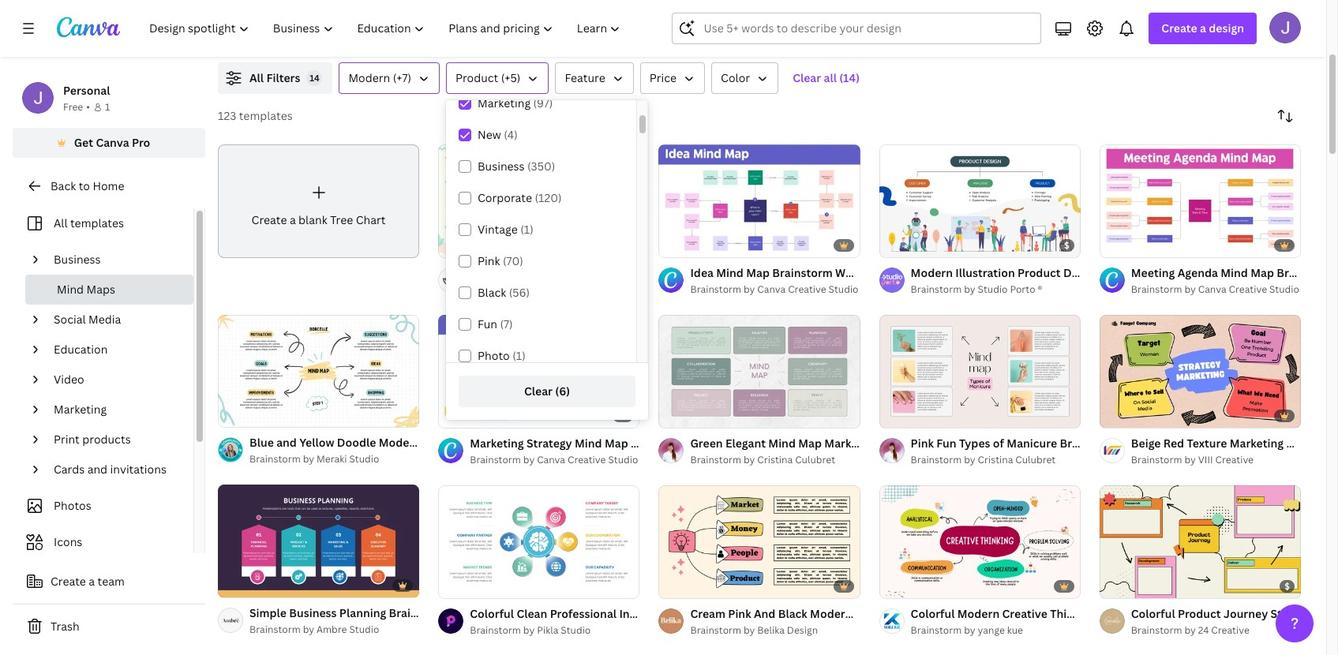 Task type: describe. For each thing, give the bounding box(es) containing it.
brainstorm by meraki studio link
[[249, 452, 419, 468]]

color
[[721, 70, 750, 85]]

manicure
[[1007, 436, 1057, 451]]

photo (1)
[[478, 348, 526, 363]]

ambre
[[317, 623, 347, 636]]

free •
[[63, 100, 90, 114]]

product (+5)
[[455, 70, 521, 85]]

red
[[1163, 436, 1184, 451]]

$ for strategy
[[1285, 580, 1290, 592]]

•
[[86, 100, 90, 114]]

brainstorm by canva creative studio for texture
[[1131, 283, 1299, 296]]

beige
[[1131, 436, 1161, 451]]

colorful modern creative thinking business mind map brainstorm by yange kue
[[911, 606, 1202, 637]]

of inside pink fun types of manicure brainstorming brainstorm by cristina culubret
[[993, 436, 1004, 451]]

meraki
[[317, 453, 347, 466]]

simple business planning brainstorm image
[[218, 485, 419, 598]]

thinking
[[1050, 606, 1096, 621]]

feature button
[[555, 62, 634, 94]]

green elegant mind map marketing brainstorming brainstorm by cristina culubret
[[690, 436, 958, 466]]

®
[[1038, 283, 1042, 296]]

design for product
[[1063, 265, 1100, 280]]

Sort by button
[[1269, 100, 1301, 132]]

trash link
[[13, 611, 205, 643]]

marketing strategy mind map brainstorm whiteboard in purple pink modern professional style image
[[438, 315, 640, 428]]

(4)
[[504, 127, 518, 142]]

print products
[[54, 432, 131, 447]]

fun (7)
[[478, 317, 513, 332]]

(56)
[[509, 285, 530, 300]]

create for create a blank tree chart
[[251, 212, 287, 227]]

1 of 2
[[229, 408, 251, 420]]

canva for meeting agenda mind map brainstorm whiteboard in pink red modern professional style image at the top of the page
[[1198, 283, 1226, 296]]

social media link
[[47, 305, 184, 335]]

texture
[[1187, 436, 1227, 451]]

123
[[218, 108, 236, 123]]

education
[[54, 342, 108, 357]]

map inside orange and green minimalist marketing mind map brainstorm by jelo art
[[715, 265, 739, 280]]

pink fun types of manicure brainstorming brainstorm by cristina culubret
[[911, 436, 1136, 466]]

business inside 'simple business planning brainstorm brainstorm by ambre studio'
[[289, 606, 337, 621]]

modern (+7) button
[[339, 62, 440, 94]]

feature
[[565, 70, 605, 85]]

video
[[54, 372, 84, 387]]

create a design
[[1161, 21, 1244, 36]]

modern illustration product design brainstorm image
[[879, 144, 1081, 258]]

by inside orange and green minimalist marketing mind map brainstorm by jelo art
[[523, 283, 535, 296]]

colorful clean professional infographic mind map brainstorm brainstorm by pikla studio
[[470, 606, 800, 637]]

studio inside 'simple business planning brainstorm brainstorm by ambre studio'
[[349, 623, 379, 636]]

create a blank tree chart element
[[218, 144, 419, 258]]

product (+5) button
[[446, 62, 549, 94]]

brainstorm by viii creative link
[[1131, 452, 1301, 468]]

blue and yellow doodle modern mind map business brainstorm image
[[218, 314, 419, 428]]

personal
[[63, 83, 110, 98]]

colorful for colorful modern creative thinking business mind map
[[911, 606, 955, 621]]

modern for modern (+7)
[[348, 70, 390, 85]]

brainstorm by 24 creative link
[[1131, 623, 1301, 638]]

print
[[54, 432, 80, 447]]

jacob simon image
[[1269, 12, 1301, 43]]

0 horizontal spatial brainstorm by canva creative studio link
[[470, 452, 640, 468]]

cards and invitations link
[[47, 455, 184, 485]]

24
[[1198, 623, 1209, 637]]

color button
[[711, 62, 778, 94]]

marketing inside the beige red texture marketing mind map brainstorm by viii creative
[[1230, 436, 1284, 451]]

team
[[98, 574, 125, 589]]

illustration
[[955, 265, 1015, 280]]

map inside green elegant mind map marketing brainstorming brainstorm by cristina culubret
[[798, 436, 822, 451]]

get
[[74, 135, 93, 150]]

green elegant mind map marketing brainstorming link
[[690, 435, 958, 452]]

colorful clean professional infographic mind map brainstorm link
[[470, 605, 800, 623]]

modern for modern illustration product design brainstorm brainstorm by studio porto ®
[[911, 265, 953, 280]]

brainstorm by belika design link
[[690, 623, 860, 638]]

brainstorm inside colorful product journey strategy min brainstorm by 24 creative
[[1131, 623, 1182, 637]]

brainstorm inside green elegant mind map marketing brainstorming brainstorm by cristina culubret
[[690, 453, 741, 466]]

by inside 'simple business planning brainstorm brainstorm by ambre studio'
[[303, 623, 314, 636]]

pink fun types of manicure brainstorming image
[[879, 315, 1081, 428]]

strategy
[[1271, 606, 1316, 621]]

brainstorm by cristina culubret link for types
[[911, 452, 1081, 468]]

orange and green minimalist marketing mind map image
[[438, 144, 640, 258]]

clear for clear (6)
[[524, 384, 553, 399]]

create a blank tree chart link
[[218, 144, 419, 258]]

social
[[54, 312, 86, 327]]

business down new (4)
[[478, 159, 525, 174]]

beige red texture marketing mind map brainstorm by viii creative
[[1131, 436, 1338, 466]]

(+5)
[[501, 70, 521, 85]]

get canva pro button
[[13, 128, 205, 158]]

mind inside the beige red texture marketing mind map brainstorm by viii creative
[[1286, 436, 1314, 451]]

(+7)
[[393, 70, 411, 85]]

cristina for mind
[[757, 453, 793, 466]]

by inside colorful clean professional infographic mind map brainstorm brainstorm by pikla studio
[[523, 623, 535, 637]]

blank
[[298, 212, 327, 227]]

fun inside pink fun types of manicure brainstorming brainstorm by cristina culubret
[[936, 436, 956, 451]]

brainstorming for pink fun types of manicure brainstorming
[[1060, 436, 1136, 451]]

idea mind map brainstorm whiteboard in purple pink modern professional style image
[[659, 144, 860, 258]]

simple business planning brainstorm brainstorm by ambre studio
[[249, 606, 449, 636]]

(6)
[[555, 384, 570, 399]]

icons
[[54, 534, 82, 549]]

brainstorm by jelo art link
[[470, 282, 640, 298]]

14
[[310, 72, 319, 84]]

invitations
[[110, 462, 166, 477]]

create a design button
[[1149, 13, 1257, 44]]

modern (+7)
[[348, 70, 411, 85]]

(70)
[[503, 253, 523, 268]]

design for belika
[[787, 623, 818, 637]]

business inside colorful modern creative thinking business mind map brainstorm by yange kue
[[1098, 606, 1146, 621]]

0 vertical spatial fun
[[478, 317, 497, 332]]

brainstorm inside brainstorm by belika design link
[[690, 623, 741, 637]]

social media
[[54, 312, 121, 327]]

a for blank
[[290, 212, 296, 227]]

(1) for vintage (1)
[[520, 222, 533, 237]]

belika
[[757, 623, 785, 637]]

modern illustration product design brainstorm link
[[911, 264, 1163, 282]]

tree
[[330, 212, 353, 227]]

by inside 'modern illustration product design brainstorm brainstorm by studio porto ®'
[[964, 283, 975, 296]]

(14)
[[839, 70, 860, 85]]

(120)
[[535, 190, 562, 205]]

canva for idea mind map brainstorm whiteboard in purple pink modern professional style image
[[757, 283, 786, 296]]

(350)
[[527, 159, 555, 174]]

photos link
[[22, 491, 184, 521]]

culubret for manicure
[[1015, 453, 1056, 466]]

all for all templates
[[54, 216, 68, 231]]

brainstorm by canva creative studio for mind
[[690, 283, 858, 296]]

price button
[[640, 62, 705, 94]]

brainstorm by studio porto ® link
[[911, 282, 1081, 298]]

brainstorm inside the beige red texture marketing mind map brainstorm by viii creative
[[1131, 453, 1182, 466]]

pink (70)
[[478, 253, 523, 268]]

beige red texture marketing mind map link
[[1131, 435, 1338, 452]]

professional
[[550, 606, 617, 621]]

by inside the beige red texture marketing mind map brainstorm by viii creative
[[1184, 453, 1196, 466]]

brainstorm by ambre studio link
[[249, 622, 419, 638]]

by inside colorful product journey strategy min brainstorm by 24 creative
[[1184, 623, 1196, 637]]

$ for design
[[1064, 239, 1069, 251]]

min
[[1319, 606, 1338, 621]]

studio inside 'modern illustration product design brainstorm brainstorm by studio porto ®'
[[978, 283, 1008, 296]]

planning
[[339, 606, 386, 621]]

brainstorm by canva creative studio link for mind
[[690, 282, 860, 298]]

colorful clean professional infographic mind map brainstorm image
[[438, 485, 640, 598]]

templates for all templates
[[70, 216, 124, 231]]

mind maps
[[57, 282, 115, 297]]



Task type: locate. For each thing, give the bounding box(es) containing it.
black (56)
[[478, 285, 530, 300]]

meeting agenda mind map brainstorm whiteboard in pink red modern professional style image
[[1099, 144, 1301, 258]]

1 vertical spatial design
[[787, 623, 818, 637]]

brainstorming for green elegant mind map marketing brainstorming
[[881, 436, 958, 451]]

green elegant mind map marketing brainstorming image
[[659, 315, 860, 428]]

colorful for colorful clean professional infographic mind map brainstorm
[[470, 606, 514, 621]]

2 horizontal spatial brainstorm by canva creative studio link
[[1131, 282, 1301, 298]]

product left the (+5)
[[455, 70, 498, 85]]

clear left all at the right top
[[793, 70, 821, 85]]

brainstorm
[[1103, 265, 1163, 280], [470, 283, 521, 296], [690, 283, 741, 296], [911, 283, 962, 296], [1131, 283, 1182, 296], [249, 453, 301, 466], [470, 453, 521, 466], [690, 453, 741, 466], [911, 453, 962, 466], [1131, 453, 1182, 466], [389, 606, 449, 621], [740, 606, 800, 621], [249, 623, 301, 636], [470, 623, 521, 637], [690, 623, 741, 637], [911, 623, 962, 637], [1131, 623, 1182, 637]]

top level navigation element
[[139, 13, 634, 44]]

1 colorful from the left
[[470, 606, 514, 621]]

1 horizontal spatial brainstorming
[[1060, 436, 1136, 451]]

all
[[249, 70, 264, 85], [54, 216, 68, 231]]

1 vertical spatial (1)
[[512, 348, 526, 363]]

1 horizontal spatial fun
[[936, 436, 956, 451]]

0 vertical spatial design
[[1063, 265, 1100, 280]]

product up ®
[[1018, 265, 1061, 280]]

culubret inside pink fun types of manicure brainstorming brainstorm by cristina culubret
[[1015, 453, 1056, 466]]

clear inside button
[[793, 70, 821, 85]]

1 horizontal spatial all
[[249, 70, 264, 85]]

clear inside button
[[524, 384, 553, 399]]

Search search field
[[704, 13, 1031, 43]]

creative
[[788, 283, 826, 296], [1229, 283, 1267, 296], [568, 453, 606, 466], [1215, 453, 1254, 466], [1002, 606, 1047, 621], [1211, 623, 1249, 637]]

culubret down green elegant mind map marketing brainstorming link
[[795, 453, 835, 466]]

create left design
[[1161, 21, 1197, 36]]

0 horizontal spatial brainstorm by canva creative studio
[[470, 453, 638, 466]]

1 horizontal spatial pink
[[911, 436, 934, 451]]

all left the filters
[[249, 70, 264, 85]]

vintage
[[478, 222, 518, 237]]

orange and green minimalist marketing mind map link
[[470, 264, 739, 282]]

brainstorm by canva creative studio link for texture
[[1131, 282, 1301, 298]]

2 cristina from the left
[[978, 453, 1013, 466]]

colorful inside colorful product journey strategy min brainstorm by 24 creative
[[1131, 606, 1175, 621]]

green
[[534, 265, 567, 280], [690, 436, 723, 451]]

colorful product journey strategy min brainstorm by 24 creative
[[1131, 606, 1338, 637]]

colorful up brainstorm by yange kue link
[[911, 606, 955, 621]]

1 horizontal spatial product
[[1018, 265, 1061, 280]]

canva inside button
[[96, 135, 129, 150]]

business up the mind maps
[[54, 252, 101, 267]]

business
[[478, 159, 525, 174], [54, 252, 101, 267], [289, 606, 337, 621], [1098, 606, 1146, 621]]

brainstorm inside 'brainstorm by meraki studio' link
[[249, 453, 301, 466]]

1 horizontal spatial brainstorm by canva creative studio link
[[690, 282, 860, 298]]

cristina inside green elegant mind map marketing brainstorming brainstorm by cristina culubret
[[757, 453, 793, 466]]

colorful left clean
[[470, 606, 514, 621]]

jelo
[[537, 283, 556, 296]]

brainstorming left types
[[881, 436, 958, 451]]

back to home link
[[13, 171, 205, 202]]

beige red texture marketing mind map brainstorm image
[[1099, 315, 1301, 428]]

fun left the '(7)'
[[478, 317, 497, 332]]

black
[[478, 285, 506, 300]]

2 horizontal spatial modern
[[957, 606, 1000, 621]]

colorful
[[470, 606, 514, 621], [911, 606, 955, 621], [1131, 606, 1175, 621]]

product inside button
[[455, 70, 498, 85]]

of left '2'
[[236, 408, 244, 420]]

journey
[[1224, 606, 1268, 621]]

1 right "•"
[[105, 100, 110, 114]]

all
[[824, 70, 837, 85]]

1 horizontal spatial cristina
[[978, 453, 1013, 466]]

1 horizontal spatial create
[[251, 212, 287, 227]]

simple business planning brainstorm link
[[249, 605, 449, 622]]

123 templates
[[218, 108, 293, 123]]

chart
[[356, 212, 386, 227]]

of right types
[[993, 436, 1004, 451]]

1 vertical spatial and
[[87, 462, 107, 477]]

brainstorming inside pink fun types of manicure brainstorming brainstorm by cristina culubret
[[1060, 436, 1136, 451]]

products
[[82, 432, 131, 447]]

1 horizontal spatial 1
[[229, 408, 234, 420]]

map inside the beige red texture marketing mind map brainstorm by viii creative
[[1316, 436, 1338, 451]]

1 for 1
[[105, 100, 110, 114]]

business (350)
[[478, 159, 555, 174]]

1 vertical spatial templates
[[70, 216, 124, 231]]

1 brainstorm by cristina culubret link from the left
[[690, 452, 860, 468]]

0 vertical spatial modern
[[348, 70, 390, 85]]

studio
[[829, 283, 858, 296], [978, 283, 1008, 296], [1269, 283, 1299, 296], [349, 453, 379, 466], [608, 453, 638, 466], [349, 623, 379, 636], [561, 623, 591, 637]]

modern inside colorful modern creative thinking business mind map brainstorm by yange kue
[[957, 606, 1000, 621]]

0 horizontal spatial 1
[[105, 100, 110, 114]]

brainstorm inside colorful modern creative thinking business mind map brainstorm by yange kue
[[911, 623, 962, 637]]

1 brainstorming from the left
[[881, 436, 958, 451]]

cristina down elegant
[[757, 453, 793, 466]]

cards
[[54, 462, 85, 477]]

create for create a team
[[51, 574, 86, 589]]

0 horizontal spatial green
[[534, 265, 567, 280]]

a inside dropdown button
[[1200, 21, 1206, 36]]

a for team
[[89, 574, 95, 589]]

and
[[511, 265, 532, 280], [87, 462, 107, 477]]

modern left illustration
[[911, 265, 953, 280]]

2 horizontal spatial product
[[1178, 606, 1221, 621]]

2
[[246, 408, 251, 420]]

maps
[[86, 282, 115, 297]]

culubret down manicure
[[1015, 453, 1056, 466]]

colorful modern creative thinking business mind map image
[[879, 485, 1081, 598]]

pink for pink (70)
[[478, 253, 500, 268]]

cristina inside pink fun types of manicure brainstorming brainstorm by cristina culubret
[[978, 453, 1013, 466]]

create a team
[[51, 574, 125, 589]]

canva
[[96, 135, 129, 150], [757, 283, 786, 296], [1198, 283, 1226, 296], [537, 453, 565, 466]]

templates right the 123
[[239, 108, 293, 123]]

1 horizontal spatial and
[[511, 265, 532, 280]]

corporate (120)
[[478, 190, 562, 205]]

0 vertical spatial and
[[511, 265, 532, 280]]

0 horizontal spatial cristina
[[757, 453, 793, 466]]

create a team button
[[13, 566, 205, 598]]

clear (6)
[[524, 384, 570, 399]]

0 vertical spatial product
[[455, 70, 498, 85]]

2 horizontal spatial a
[[1200, 21, 1206, 36]]

1 horizontal spatial colorful
[[911, 606, 955, 621]]

1 horizontal spatial $
[[1285, 580, 1290, 592]]

modern left (+7)
[[348, 70, 390, 85]]

mind inside orange and green minimalist marketing mind map brainstorm by jelo art
[[685, 265, 712, 280]]

0 vertical spatial pink
[[478, 253, 500, 268]]

0 horizontal spatial and
[[87, 462, 107, 477]]

pink left types
[[911, 436, 934, 451]]

1 vertical spatial $
[[1285, 580, 1290, 592]]

1 vertical spatial pink
[[911, 436, 934, 451]]

3 colorful from the left
[[1131, 606, 1175, 621]]

clear for clear all (14)
[[793, 70, 821, 85]]

pink fun types of manicure brainstorming link
[[911, 435, 1136, 452]]

1 vertical spatial clear
[[524, 384, 553, 399]]

brainstorm inside orange and green minimalist marketing mind map brainstorm by jelo art
[[470, 283, 521, 296]]

pikla
[[537, 623, 558, 637]]

2 horizontal spatial brainstorm by canva creative studio
[[1131, 283, 1299, 296]]

0 vertical spatial of
[[236, 408, 244, 420]]

0 horizontal spatial pink
[[478, 253, 500, 268]]

0 horizontal spatial clear
[[524, 384, 553, 399]]

0 vertical spatial 1
[[105, 100, 110, 114]]

fun left types
[[936, 436, 956, 451]]

1 horizontal spatial design
[[1063, 265, 1100, 280]]

create for create a design
[[1161, 21, 1197, 36]]

by
[[523, 283, 535, 296], [744, 283, 755, 296], [964, 283, 975, 296], [1184, 283, 1196, 296], [303, 453, 314, 466], [523, 453, 535, 466], [744, 453, 755, 466], [964, 453, 975, 466], [1184, 453, 1196, 466], [303, 623, 314, 636], [523, 623, 535, 637], [744, 623, 755, 637], [964, 623, 975, 637], [1184, 623, 1196, 637]]

1 horizontal spatial clear
[[793, 70, 821, 85]]

porto
[[1010, 283, 1035, 296]]

0 horizontal spatial colorful
[[470, 606, 514, 621]]

a left team
[[89, 574, 95, 589]]

0 vertical spatial all
[[249, 70, 264, 85]]

1 horizontal spatial templates
[[239, 108, 293, 123]]

and up (56)
[[511, 265, 532, 280]]

cream pink and black modern marketing strategy mind map brainstorm image
[[659, 485, 860, 598]]

brainstorming right manicure
[[1060, 436, 1136, 451]]

0 vertical spatial green
[[534, 265, 567, 280]]

1 horizontal spatial modern
[[911, 265, 953, 280]]

education link
[[47, 335, 184, 365]]

clear (6) button
[[459, 376, 635, 407]]

14 filter options selected element
[[307, 70, 322, 86]]

1 for 1 of 2
[[229, 408, 234, 420]]

2 culubret from the left
[[1015, 453, 1056, 466]]

0 horizontal spatial brainstorm by cristina culubret link
[[690, 452, 860, 468]]

0 vertical spatial (1)
[[520, 222, 533, 237]]

0 horizontal spatial $
[[1064, 239, 1069, 251]]

cristina for types
[[978, 453, 1013, 466]]

1 horizontal spatial a
[[290, 212, 296, 227]]

all filters
[[249, 70, 300, 85]]

2 vertical spatial product
[[1178, 606, 1221, 621]]

brainstorm by cristina culubret link down elegant
[[690, 452, 860, 468]]

brainstorm by cristina culubret link for mind
[[690, 452, 860, 468]]

brainstorm by meraki studio
[[249, 453, 379, 466]]

1 cristina from the left
[[757, 453, 793, 466]]

design
[[1063, 265, 1100, 280], [787, 623, 818, 637]]

0 horizontal spatial brainstorming
[[881, 436, 958, 451]]

product up 24
[[1178, 606, 1221, 621]]

1
[[105, 100, 110, 114], [229, 408, 234, 420]]

a inside button
[[89, 574, 95, 589]]

clear all (14)
[[793, 70, 860, 85]]

by inside colorful modern creative thinking business mind map brainstorm by yange kue
[[964, 623, 975, 637]]

product inside 'modern illustration product design brainstorm brainstorm by studio porto ®'
[[1018, 265, 1061, 280]]

2 horizontal spatial create
[[1161, 21, 1197, 36]]

0 horizontal spatial a
[[89, 574, 95, 589]]

brainstorm by cristina culubret link
[[690, 452, 860, 468], [911, 452, 1081, 468]]

and right cards
[[87, 462, 107, 477]]

$ up modern illustration product design brainstorm link
[[1064, 239, 1069, 251]]

brainstorming inside green elegant mind map marketing brainstorming brainstorm by cristina culubret
[[881, 436, 958, 451]]

kue
[[1007, 623, 1023, 637]]

2 vertical spatial a
[[89, 574, 95, 589]]

marketing (97)
[[478, 96, 553, 111]]

1 vertical spatial all
[[54, 216, 68, 231]]

create left blank
[[251, 212, 287, 227]]

create
[[1161, 21, 1197, 36], [251, 212, 287, 227], [51, 574, 86, 589]]

1 horizontal spatial brainstorm by canva creative studio
[[690, 283, 858, 296]]

creative inside colorful product journey strategy min brainstorm by 24 creative
[[1211, 623, 1249, 637]]

back
[[51, 178, 76, 193]]

(7)
[[500, 317, 513, 332]]

business right the thinking
[[1098, 606, 1146, 621]]

0 horizontal spatial create
[[51, 574, 86, 589]]

green inside orange and green minimalist marketing mind map brainstorm by jelo art
[[534, 265, 567, 280]]

colorful inside colorful modern creative thinking business mind map brainstorm by yange kue
[[911, 606, 955, 621]]

1 vertical spatial green
[[690, 436, 723, 451]]

green inside green elegant mind map marketing brainstorming brainstorm by cristina culubret
[[690, 436, 723, 451]]

$ up strategy on the right bottom of the page
[[1285, 580, 1290, 592]]

templates for 123 templates
[[239, 108, 293, 123]]

all for all filters
[[249, 70, 264, 85]]

None search field
[[672, 13, 1041, 44]]

colorful product journey strategy mindmap brainstorm image
[[1099, 485, 1301, 598]]

create inside button
[[51, 574, 86, 589]]

create a blank tree chart
[[251, 212, 386, 227]]

and for orange
[[511, 265, 532, 280]]

video link
[[47, 365, 184, 395]]

and for cards
[[87, 462, 107, 477]]

creative inside the beige red texture marketing mind map brainstorm by viii creative
[[1215, 453, 1254, 466]]

(1) for photo (1)
[[512, 348, 526, 363]]

new (4)
[[478, 127, 518, 142]]

modern illustration product design brainstorm brainstorm by studio porto ®
[[911, 265, 1163, 296]]

a left design
[[1200, 21, 1206, 36]]

1 horizontal spatial green
[[690, 436, 723, 451]]

creative inside colorful modern creative thinking business mind map brainstorm by yange kue
[[1002, 606, 1047, 621]]

0 vertical spatial clear
[[793, 70, 821, 85]]

0 horizontal spatial modern
[[348, 70, 390, 85]]

1 vertical spatial create
[[251, 212, 287, 227]]

(1) right 'photo'
[[512, 348, 526, 363]]

green left elegant
[[690, 436, 723, 451]]

0 horizontal spatial culubret
[[795, 453, 835, 466]]

brainstorm by cristina culubret link down types
[[911, 452, 1081, 468]]

product inside colorful product journey strategy min brainstorm by 24 creative
[[1178, 606, 1221, 621]]

culubret for marketing
[[795, 453, 835, 466]]

colorful inside colorful clean professional infographic mind map brainstorm brainstorm by pikla studio
[[470, 606, 514, 621]]

1 vertical spatial of
[[993, 436, 1004, 451]]

0 horizontal spatial fun
[[478, 317, 497, 332]]

a left blank
[[290, 212, 296, 227]]

types
[[959, 436, 990, 451]]

canva for marketing strategy mind map brainstorm whiteboard in purple pink modern professional style image
[[537, 453, 565, 466]]

modern up yange
[[957, 606, 1000, 621]]

1 left '2'
[[229, 408, 234, 420]]

colorful for colorful product journey strategy min
[[1131, 606, 1175, 621]]

marketing inside green elegant mind map marketing brainstorming brainstorm by cristina culubret
[[824, 436, 878, 451]]

(1) right "vintage"
[[520, 222, 533, 237]]

1 horizontal spatial of
[[993, 436, 1004, 451]]

0 horizontal spatial all
[[54, 216, 68, 231]]

and inside orange and green minimalist marketing mind map brainstorm by jelo art
[[511, 265, 532, 280]]

1 horizontal spatial culubret
[[1015, 453, 1056, 466]]

by inside pink fun types of manicure brainstorming brainstorm by cristina culubret
[[964, 453, 975, 466]]

map inside colorful clean professional infographic mind map brainstorm brainstorm by pikla studio
[[714, 606, 737, 621]]

colorful up brainstorm by 24 creative link
[[1131, 606, 1175, 621]]

art
[[559, 283, 573, 296]]

0 vertical spatial $
[[1064, 239, 1069, 251]]

1 vertical spatial modern
[[911, 265, 953, 280]]

mind inside colorful clean professional infographic mind map brainstorm brainstorm by pikla studio
[[684, 606, 711, 621]]

1 vertical spatial fun
[[936, 436, 956, 451]]

create inside dropdown button
[[1161, 21, 1197, 36]]

pink inside pink fun types of manicure brainstorming brainstorm by cristina culubret
[[911, 436, 934, 451]]

business up ambre
[[289, 606, 337, 621]]

1 horizontal spatial brainstorm by cristina culubret link
[[911, 452, 1081, 468]]

tree chart templates image
[[964, 0, 1301, 43]]

green up jelo
[[534, 265, 567, 280]]

1 culubret from the left
[[795, 453, 835, 466]]

cristina down types
[[978, 453, 1013, 466]]

2 horizontal spatial colorful
[[1131, 606, 1175, 621]]

modern inside button
[[348, 70, 390, 85]]

0 horizontal spatial design
[[787, 623, 818, 637]]

trash
[[51, 619, 79, 634]]

2 vertical spatial create
[[51, 574, 86, 589]]

pink left the (70)
[[478, 253, 500, 268]]

design inside 'modern illustration product design brainstorm brainstorm by studio porto ®'
[[1063, 265, 1100, 280]]

culubret inside green elegant mind map marketing brainstorming brainstorm by cristina culubret
[[795, 453, 835, 466]]

modern inside 'modern illustration product design brainstorm brainstorm by studio porto ®'
[[911, 265, 953, 280]]

home
[[93, 178, 124, 193]]

studio inside colorful clean professional infographic mind map brainstorm brainstorm by pikla studio
[[561, 623, 591, 637]]

yange
[[978, 623, 1005, 637]]

1 vertical spatial a
[[290, 212, 296, 227]]

0 vertical spatial templates
[[239, 108, 293, 123]]

0 horizontal spatial product
[[455, 70, 498, 85]]

0 horizontal spatial of
[[236, 408, 244, 420]]

pink for pink fun types of manicure brainstorming brainstorm by cristina culubret
[[911, 436, 934, 451]]

clean
[[517, 606, 547, 621]]

get canva pro
[[74, 135, 150, 150]]

to
[[79, 178, 90, 193]]

by inside green elegant mind map marketing brainstorming brainstorm by cristina culubret
[[744, 453, 755, 466]]

back to home
[[51, 178, 124, 193]]

orange and green minimalist marketing mind map brainstorm by jelo art
[[470, 265, 739, 296]]

marketing link
[[47, 395, 184, 425]]

clear left "(6)"
[[524, 384, 553, 399]]

0 horizontal spatial templates
[[70, 216, 124, 231]]

0 vertical spatial create
[[1161, 21, 1197, 36]]

0 vertical spatial a
[[1200, 21, 1206, 36]]

map inside colorful modern creative thinking business mind map brainstorm by yange kue
[[1178, 606, 1202, 621]]

marketing inside orange and green minimalist marketing mind map brainstorm by jelo art
[[628, 265, 682, 280]]

all down back
[[54, 216, 68, 231]]

1 vertical spatial 1
[[229, 408, 234, 420]]

2 brainstorm by cristina culubret link from the left
[[911, 452, 1081, 468]]

2 vertical spatial modern
[[957, 606, 1000, 621]]

a for design
[[1200, 21, 1206, 36]]

all templates
[[54, 216, 124, 231]]

1 of 2 link
[[218, 314, 419, 428]]

mind inside colorful modern creative thinking business mind map brainstorm by yange kue
[[1148, 606, 1176, 621]]

2 brainstorming from the left
[[1060, 436, 1136, 451]]

brainstorm inside pink fun types of manicure brainstorming brainstorm by cristina culubret
[[911, 453, 962, 466]]

mind inside green elegant mind map marketing brainstorming brainstorm by cristina culubret
[[768, 436, 796, 451]]

1 vertical spatial product
[[1018, 265, 1061, 280]]

2 colorful from the left
[[911, 606, 955, 621]]

create down the icons
[[51, 574, 86, 589]]

templates down the back to home
[[70, 216, 124, 231]]

marketing
[[478, 96, 531, 111], [628, 265, 682, 280], [54, 402, 107, 417], [824, 436, 878, 451], [1230, 436, 1284, 451]]

(97)
[[533, 96, 553, 111]]



Task type: vqa. For each thing, say whether or not it's contained in the screenshot.
The These
no



